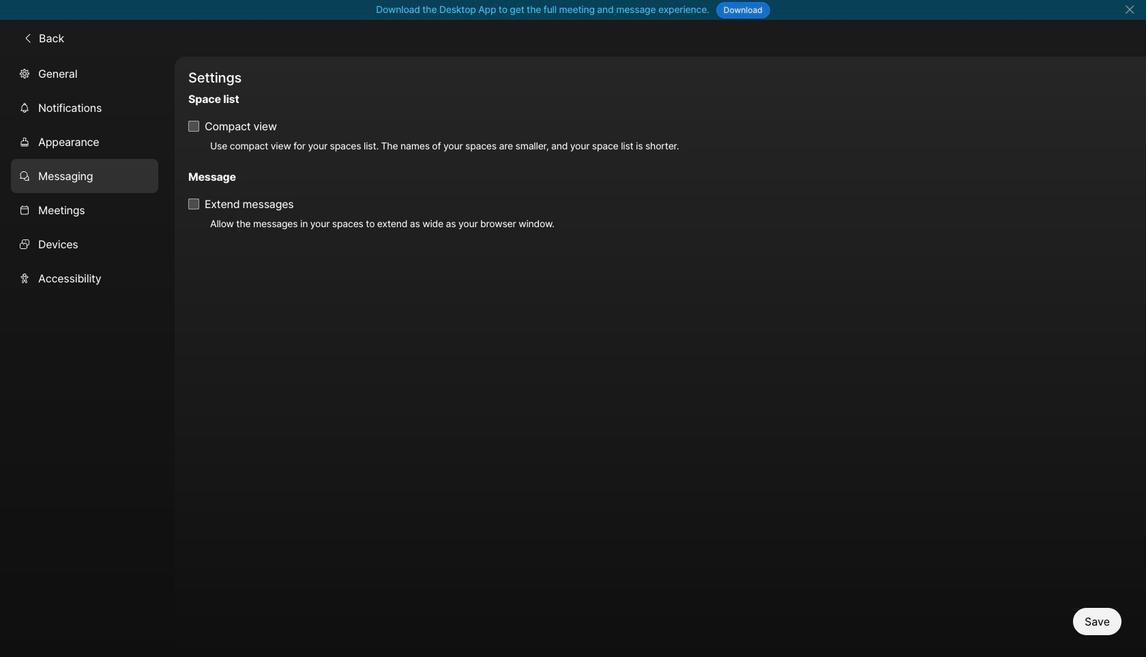 Task type: describe. For each thing, give the bounding box(es) containing it.
meetings tab
[[11, 193, 158, 227]]

cancel_16 image
[[1124, 4, 1135, 15]]

notifications tab
[[11, 91, 158, 125]]



Task type: locate. For each thing, give the bounding box(es) containing it.
accessibility tab
[[11, 261, 158, 295]]

messaging tab
[[11, 159, 158, 193]]

devices tab
[[11, 227, 158, 261]]

appearance tab
[[11, 125, 158, 159]]

settings navigation
[[0, 56, 175, 657]]

general tab
[[11, 56, 158, 91]]



Task type: vqa. For each thing, say whether or not it's contained in the screenshot.
Meetings tab
yes



